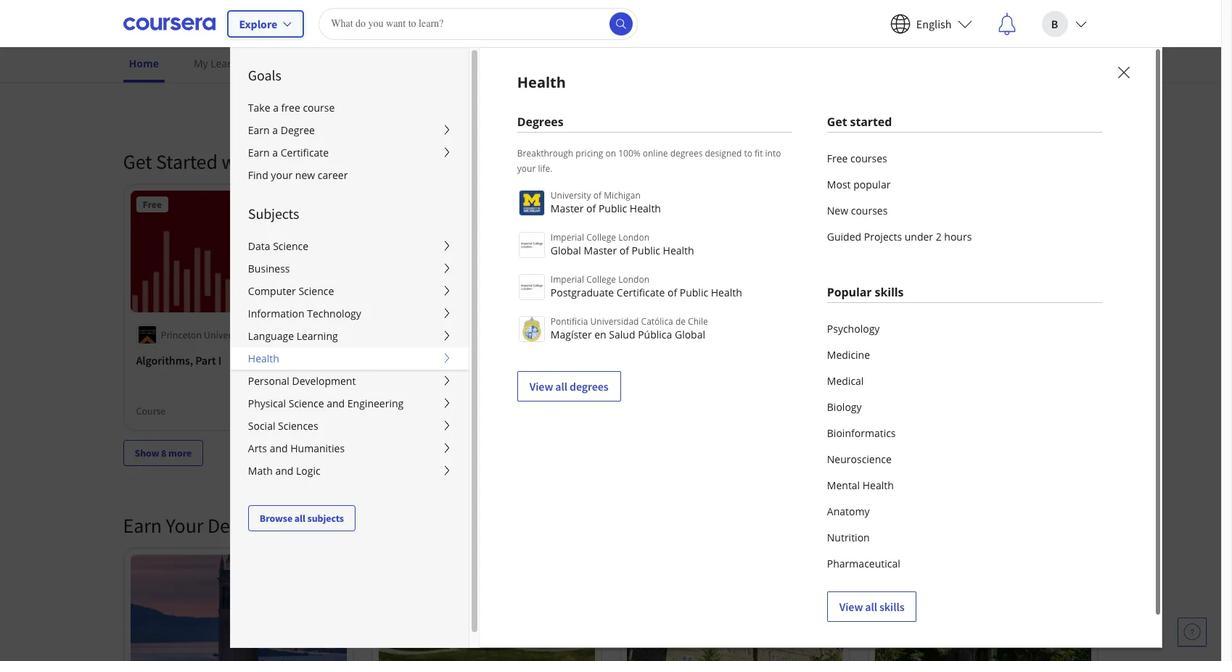 Task type: describe. For each thing, give the bounding box(es) containing it.
help center image
[[1184, 624, 1201, 642]]

find your new career link
[[231, 164, 469, 187]]

my learning link
[[188, 47, 258, 80]]

list inside 'health' menu item
[[827, 146, 1102, 250]]

college for master
[[587, 232, 616, 244]]

health inside mental health link
[[863, 479, 894, 493]]

browse all subjects button
[[248, 506, 356, 532]]

new courses
[[827, 204, 888, 218]]

mental health link
[[827, 473, 1102, 499]]

college for certificate
[[587, 274, 616, 286]]

social sciences button
[[231, 415, 469, 438]]

show
[[135, 447, 159, 460]]

language
[[248, 330, 294, 343]]

get for get started with these free courses
[[123, 149, 152, 175]]

courses
[[357, 149, 425, 175]]

nutrition
[[827, 531, 870, 545]]

global inside pontificia universidad católica de chile magíster en salud pública global
[[675, 328, 706, 342]]

line chart image
[[885, 173, 903, 191]]

master inside imperial college london global master of public health
[[584, 244, 617, 258]]

degree for earn your degree
[[208, 513, 267, 539]]

algorithms,
[[136, 353, 193, 368]]

arts
[[248, 442, 267, 456]]

fit
[[755, 147, 763, 160]]

view for view all degrees
[[530, 380, 553, 394]]

most popular
[[827, 178, 891, 192]]

london for master
[[619, 232, 650, 244]]

degrees inside breakthrough pricing on 100% online degrees designed to fit into your life.
[[670, 147, 703, 160]]

learning for my learning
[[211, 57, 252, 70]]

view all skills list
[[827, 316, 1102, 623]]

show 8 more button
[[123, 440, 203, 466]]

health inside imperial college london global master of public health
[[663, 244, 694, 258]]

master inside university of michigan master of public health
[[551, 202, 584, 216]]

earn for earn your degree
[[123, 513, 162, 539]]

breakthrough
[[517, 147, 574, 160]]

courses for free courses
[[851, 152, 888, 165]]

free down line chart icon
[[887, 198, 907, 211]]

information
[[248, 307, 305, 321]]

social sciences
[[248, 420, 318, 433]]

michigan
[[604, 189, 641, 202]]

maryland,
[[713, 329, 755, 342]]

data science button
[[231, 235, 469, 258]]

to
[[744, 147, 753, 160]]

8
[[161, 447, 167, 460]]

physical
[[248, 397, 286, 411]]

get started with these free courses collection element
[[114, 126, 1107, 490]]

imperial college london logo image for global master of public health
[[519, 232, 545, 258]]

health inside imperial college london postgraduate certificate of public health
[[711, 286, 742, 300]]

get started
[[827, 114, 892, 130]]

designed
[[705, 147, 742, 160]]

degrees
[[517, 114, 564, 130]]

engineering
[[348, 397, 404, 411]]

course for computer science: programming with a purpose
[[384, 405, 414, 418]]

computer for computer science: programming with a purpose
[[384, 353, 434, 368]]

anatomy link
[[827, 499, 1102, 526]]

free right new
[[317, 149, 353, 175]]

physical science and engineering
[[248, 397, 404, 411]]

certificate inside "earn a certificate" 'popup button'
[[281, 146, 329, 160]]

bioinformatics link
[[827, 421, 1102, 447]]

university up i
[[204, 329, 247, 342]]

arts and humanities
[[248, 442, 345, 456]]

started
[[850, 114, 892, 130]]

find for find your new career
[[395, 57, 415, 70]]

pricing
[[576, 147, 603, 160]]

degree for earn a degree
[[281, 123, 315, 137]]

physical science and engineering button
[[231, 393, 469, 415]]

popular skills
[[827, 285, 904, 301]]

find your new career
[[248, 168, 348, 182]]

these
[[263, 149, 313, 175]]

purpose
[[384, 371, 425, 385]]

computer for computer science
[[248, 285, 296, 298]]

take a free course link
[[231, 97, 469, 119]]

a for free
[[273, 101, 279, 115]]

online
[[643, 147, 668, 160]]

0 horizontal spatial with
[[222, 149, 259, 175]]

home
[[129, 57, 159, 70]]

math and logic button
[[231, 460, 469, 483]]

of inside get started with these free courses collection element
[[702, 329, 711, 342]]

earn your degree collection element
[[114, 490, 1107, 662]]

and for humanities
[[270, 442, 288, 456]]

biology
[[827, 401, 862, 414]]

computer science: programming with a purpose
[[384, 353, 579, 385]]

goals
[[248, 66, 281, 84]]

new courses link
[[827, 198, 1102, 224]]

london for certificate
[[619, 274, 650, 286]]

health group
[[230, 47, 1232, 662]]

a for certificate
[[272, 146, 278, 160]]

en
[[595, 328, 607, 342]]

get for get started
[[827, 114, 847, 130]]

find your new career link
[[389, 47, 503, 80]]

university of michigan logo image
[[519, 190, 545, 216]]

view for view all skills
[[840, 600, 863, 615]]

health up degrees
[[517, 73, 566, 92]]

graduation cap image
[[885, 147, 903, 165]]

programming
[[479, 353, 547, 368]]

science for data
[[273, 240, 308, 253]]

pharmaceutical link
[[827, 552, 1102, 578]]

new inside new courses link
[[827, 204, 849, 218]]

imperial college london logo image for postgraduate certificate of public health
[[519, 274, 545, 301]]

english
[[917, 16, 952, 31]]

imperial college london postgraduate certificate of public health
[[551, 274, 742, 300]]

most popular link
[[827, 172, 1102, 198]]

all for degrees
[[556, 380, 568, 394]]

pontificia universidad católica de chile magíster en salud pública global
[[551, 316, 708, 342]]

earn for earn a certificate
[[248, 146, 270, 160]]

technology
[[307, 307, 361, 321]]

0 vertical spatial and
[[327, 397, 345, 411]]

guided
[[827, 230, 862, 244]]

course for algorithms, part i
[[136, 405, 166, 418]]

projects
[[864, 230, 902, 244]]

medicine link
[[827, 343, 1102, 369]]

medical link
[[827, 369, 1102, 395]]

earn a degree
[[248, 123, 315, 137]]

degrees inside view all degrees link
[[570, 380, 609, 394]]

earn a certificate
[[248, 146, 329, 160]]

earn a degree button
[[231, 119, 469, 142]]

personal
[[248, 375, 290, 388]]

nutrition link
[[827, 526, 1102, 552]]

view all degrees list
[[517, 189, 792, 402]]

view all degrees
[[530, 380, 609, 394]]

view all degrees link
[[517, 372, 621, 402]]

new
[[295, 168, 315, 182]]

university down de
[[657, 329, 700, 342]]

postgraduate
[[551, 286, 614, 300]]

smile image
[[885, 226, 903, 243]]

show 8 more
[[135, 447, 192, 460]]

new inside find your new career link
[[442, 57, 463, 70]]

public for certificate
[[680, 286, 709, 300]]

information technology button
[[231, 303, 469, 325]]

college inside get started with these free courses collection element
[[757, 329, 789, 342]]

university of maryland, college park
[[657, 329, 810, 342]]

princeton for computer
[[409, 329, 450, 342]]

de
[[676, 316, 686, 328]]

psychology link
[[827, 316, 1102, 343]]

free
[[281, 101, 300, 115]]

find for find your new career
[[248, 168, 268, 182]]

breakthrough pricing on 100% online degrees designed to fit into your life.
[[517, 147, 781, 175]]

your for find your new career
[[271, 168, 293, 182]]



Task type: locate. For each thing, give the bounding box(es) containing it.
your left "life."
[[517, 163, 536, 175]]

0 vertical spatial science
[[273, 240, 308, 253]]

skills inside list
[[880, 600, 905, 615]]

a down magíster
[[573, 353, 579, 368]]

1 vertical spatial imperial
[[551, 274, 584, 286]]

2 vertical spatial earn
[[123, 513, 162, 539]]

degree inside popup button
[[281, 123, 315, 137]]

get left started
[[123, 149, 152, 175]]

math and logic
[[248, 465, 321, 478]]

university of michigan master of public health
[[551, 189, 661, 216]]

1 horizontal spatial new
[[827, 204, 849, 218]]

health inside dropdown button
[[248, 352, 279, 366]]

college down university of michigan master of public health
[[587, 232, 616, 244]]

neuroscience
[[827, 453, 892, 467]]

certificate up católica
[[617, 286, 665, 300]]

0 vertical spatial public
[[599, 202, 627, 216]]

degree
[[281, 123, 315, 137], [208, 513, 267, 539]]

courses up the popular
[[851, 152, 888, 165]]

1 vertical spatial and
[[270, 442, 288, 456]]

2 vertical spatial all
[[865, 600, 878, 615]]

1 vertical spatial all
[[295, 512, 305, 526]]

earn inside main content
[[123, 513, 162, 539]]

1 vertical spatial science
[[299, 285, 334, 298]]

close image
[[1114, 62, 1133, 81], [1114, 62, 1133, 81], [1114, 62, 1133, 81]]

all down magíster
[[556, 380, 568, 394]]

bioinformatics
[[827, 427, 896, 441]]

0 horizontal spatial degree
[[208, 513, 267, 539]]

global right the pública
[[675, 328, 706, 342]]

1 horizontal spatial degrees
[[670, 147, 703, 160]]

0 vertical spatial view
[[530, 380, 553, 394]]

free down breakthrough pricing on 100% online degrees designed to fit into your life.
[[639, 198, 658, 211]]

imperial college london logo image up pontificia universidad católica de chile logo
[[519, 274, 545, 301]]

popular
[[854, 178, 891, 192]]

personal development
[[248, 375, 356, 388]]

1 horizontal spatial princeton
[[409, 329, 450, 342]]

imperial for postgraduate
[[551, 274, 584, 286]]

0 horizontal spatial computer
[[248, 285, 296, 298]]

started
[[156, 149, 218, 175]]

certificate inside imperial college london postgraduate certificate of public health
[[617, 286, 665, 300]]

earn down take
[[248, 123, 270, 137]]

list containing free courses
[[827, 146, 1102, 250]]

all inside button
[[295, 512, 305, 526]]

all right browse
[[295, 512, 305, 526]]

free inside 'health' menu item
[[827, 152, 848, 165]]

hours
[[945, 230, 972, 244]]

0 horizontal spatial new
[[442, 57, 463, 70]]

1 vertical spatial global
[[675, 328, 706, 342]]

0 vertical spatial imperial
[[551, 232, 584, 244]]

1 horizontal spatial princeton university
[[409, 329, 495, 342]]

science down personal development
[[289, 397, 324, 411]]

1 vertical spatial certificate
[[617, 286, 665, 300]]

degree right your on the left of the page
[[208, 513, 267, 539]]

global inside imperial college london global master of public health
[[551, 244, 581, 258]]

0 vertical spatial new
[[442, 57, 463, 70]]

get
[[827, 114, 847, 130], [123, 149, 152, 175]]

1 vertical spatial degree
[[208, 513, 267, 539]]

0 vertical spatial college
[[587, 232, 616, 244]]

get started with these free courses
[[123, 149, 425, 175]]

get inside main content
[[123, 149, 152, 175]]

view down programming
[[530, 380, 553, 394]]

pharmaceutical
[[827, 557, 901, 571]]

public up imperial college london global master of public health
[[599, 202, 627, 216]]

1 vertical spatial skills
[[880, 600, 905, 615]]

health up imperial college london postgraduate certificate of public health
[[663, 244, 694, 258]]

global
[[551, 244, 581, 258], [675, 328, 706, 342]]

1 course from the left
[[136, 405, 166, 418]]

earn inside popup button
[[248, 123, 270, 137]]

psychology
[[827, 322, 880, 336]]

most
[[827, 178, 851, 192]]

college inside imperial college london global master of public health
[[587, 232, 616, 244]]

1 imperial college london logo image from the top
[[519, 232, 545, 258]]

your left career
[[418, 57, 439, 70]]

repeat image
[[885, 200, 903, 217]]

find inside explore menu element
[[248, 168, 268, 182]]

global up the postgraduate
[[551, 244, 581, 258]]

1 horizontal spatial certificate
[[617, 286, 665, 300]]

0 horizontal spatial public
[[599, 202, 627, 216]]

princeton up algorithms, part i
[[161, 329, 202, 342]]

business
[[248, 262, 290, 276]]

college inside imperial college london postgraduate certificate of public health
[[587, 274, 616, 286]]

anatomy
[[827, 505, 870, 519]]

master up the postgraduate
[[584, 244, 617, 258]]

public up chile
[[680, 286, 709, 300]]

free down started
[[143, 198, 162, 211]]

new left career
[[442, 57, 463, 70]]

public
[[599, 202, 627, 216], [632, 244, 660, 258], [680, 286, 709, 300]]

of inside imperial college london postgraduate certificate of public health
[[668, 286, 677, 300]]

1 london from the top
[[619, 232, 650, 244]]

2 horizontal spatial your
[[517, 163, 536, 175]]

1 princeton university from the left
[[161, 329, 247, 342]]

science for physical
[[289, 397, 324, 411]]

your left new
[[271, 168, 293, 182]]

1 horizontal spatial global
[[675, 328, 706, 342]]

2 vertical spatial and
[[275, 465, 294, 478]]

1 vertical spatial london
[[619, 274, 650, 286]]

get inside 'health' menu item
[[827, 114, 847, 130]]

view
[[530, 380, 553, 394], [840, 600, 863, 615]]

universidad
[[591, 316, 639, 328]]

1 vertical spatial find
[[248, 168, 268, 182]]

2 courses from the top
[[851, 204, 888, 218]]

computer inside computer science: programming with a purpose
[[384, 353, 434, 368]]

find down earn a certificate
[[248, 168, 268, 182]]

learning inside dropdown button
[[297, 330, 338, 343]]

1 horizontal spatial view
[[840, 600, 863, 615]]

arts and humanities button
[[231, 438, 469, 460]]

computer science
[[248, 285, 334, 298]]

information technology
[[248, 307, 361, 321]]

1 vertical spatial college
[[587, 274, 616, 286]]

1 imperial from the top
[[551, 232, 584, 244]]

2 course from the left
[[384, 405, 414, 418]]

0 horizontal spatial global
[[551, 244, 581, 258]]

1 horizontal spatial computer
[[384, 353, 434, 368]]

2 princeton from the left
[[409, 329, 450, 342]]

london down imperial college london global master of public health
[[619, 274, 650, 286]]

2 horizontal spatial public
[[680, 286, 709, 300]]

1 horizontal spatial find
[[395, 57, 415, 70]]

imperial up pontificia
[[551, 274, 584, 286]]

computer science: programming with a purpose link
[[384, 352, 589, 387]]

princeton university for science:
[[409, 329, 495, 342]]

science up business
[[273, 240, 308, 253]]

1 courses from the top
[[851, 152, 888, 165]]

learning down information technology
[[297, 330, 338, 343]]

medicine
[[827, 348, 870, 362]]

list
[[827, 146, 1102, 250]]

college down imperial college london global master of public health
[[587, 274, 616, 286]]

2 vertical spatial college
[[757, 329, 789, 342]]

guided projects under 2 hours link
[[827, 224, 1102, 250]]

1 horizontal spatial public
[[632, 244, 660, 258]]

a inside 'popup button'
[[272, 146, 278, 160]]

None search field
[[319, 8, 638, 40]]

princeton university up science:
[[409, 329, 495, 342]]

view all skills
[[840, 600, 905, 615]]

2 london from the top
[[619, 274, 650, 286]]

imperial college london logo image down university of michigan logo
[[519, 232, 545, 258]]

i
[[218, 353, 221, 368]]

princeton
[[161, 329, 202, 342], [409, 329, 450, 342]]

1 vertical spatial computer
[[384, 353, 434, 368]]

health up imperial college london global master of public health
[[630, 202, 661, 216]]

and right arts
[[270, 442, 288, 456]]

skills right 'popular'
[[875, 285, 904, 301]]

a inside popup button
[[272, 123, 278, 137]]

0 horizontal spatial princeton
[[161, 329, 202, 342]]

course
[[136, 405, 166, 418], [384, 405, 414, 418]]

0 horizontal spatial degrees
[[570, 380, 609, 394]]

university up science:
[[452, 329, 495, 342]]

personal development button
[[231, 370, 469, 393]]

medical
[[827, 375, 864, 388]]

university inside university of michigan master of public health
[[551, 189, 591, 202]]

part
[[195, 353, 216, 368]]

learning for language learning
[[297, 330, 338, 343]]

certificate up new
[[281, 146, 329, 160]]

a up earn a certificate
[[272, 123, 278, 137]]

your inside explore menu element
[[271, 168, 293, 182]]

main content
[[0, 73, 1222, 662]]

1 vertical spatial public
[[632, 244, 660, 258]]

under
[[905, 230, 933, 244]]

my learning
[[194, 57, 252, 70]]

0 vertical spatial learning
[[211, 57, 252, 70]]

0 horizontal spatial your
[[271, 168, 293, 182]]

imperial down university of michigan master of public health
[[551, 232, 584, 244]]

all
[[556, 380, 568, 394], [295, 512, 305, 526], [865, 600, 878, 615]]

courses down the popular
[[851, 204, 888, 218]]

1 vertical spatial new
[[827, 204, 849, 218]]

course up show
[[136, 405, 166, 418]]

1 horizontal spatial learning
[[297, 330, 338, 343]]

0 horizontal spatial get
[[123, 149, 152, 175]]

princeton university up part
[[161, 329, 247, 342]]

take a free course
[[248, 101, 335, 115]]

science:
[[436, 353, 477, 368]]

2 imperial college london logo image from the top
[[519, 274, 545, 301]]

What do you want to learn? text field
[[319, 8, 638, 40]]

find up take a free course link
[[395, 57, 415, 70]]

learning right my at the top left of the page
[[211, 57, 252, 70]]

earn left your on the left of the page
[[123, 513, 162, 539]]

2 horizontal spatial all
[[865, 600, 878, 615]]

language learning button
[[231, 325, 469, 348]]

1 horizontal spatial your
[[418, 57, 439, 70]]

london inside imperial college london postgraduate certificate of public health
[[619, 274, 650, 286]]

salud
[[609, 328, 636, 342]]

explore menu element
[[231, 48, 469, 532]]

your inside breakthrough pricing on 100% online degrees designed to fit into your life.
[[517, 163, 536, 175]]

certificate
[[281, 146, 329, 160], [617, 286, 665, 300]]

pública
[[638, 328, 672, 342]]

2 princeton university from the left
[[409, 329, 495, 342]]

0 vertical spatial master
[[551, 202, 584, 216]]

computer up the purpose
[[384, 353, 434, 368]]

1 vertical spatial view
[[840, 600, 863, 615]]

princeton university for part
[[161, 329, 247, 342]]

math
[[248, 465, 273, 478]]

earn down earn a degree
[[248, 146, 270, 160]]

all down the pharmaceutical on the bottom right of page
[[865, 600, 878, 615]]

data science
[[248, 240, 308, 253]]

0 vertical spatial computer
[[248, 285, 296, 298]]

0 horizontal spatial view
[[530, 380, 553, 394]]

1 horizontal spatial course
[[384, 405, 414, 418]]

1 horizontal spatial with
[[549, 353, 571, 368]]

with down magíster
[[549, 353, 571, 368]]

0 vertical spatial imperial college london logo image
[[519, 232, 545, 258]]

0 vertical spatial degree
[[281, 123, 315, 137]]

0 horizontal spatial princeton university
[[161, 329, 247, 342]]

1 vertical spatial learning
[[297, 330, 338, 343]]

0 vertical spatial degrees
[[670, 147, 703, 160]]

imperial
[[551, 232, 584, 244], [551, 274, 584, 286]]

close image
[[1114, 62, 1133, 81], [1114, 62, 1133, 81], [1114, 62, 1133, 81], [1114, 62, 1133, 81], [1115, 63, 1134, 82]]

1 vertical spatial master
[[584, 244, 617, 258]]

health up university of maryland, college park
[[711, 286, 742, 300]]

science
[[273, 240, 308, 253], [299, 285, 334, 298], [289, 397, 324, 411]]

1 vertical spatial courses
[[851, 204, 888, 218]]

learning
[[211, 57, 252, 70], [297, 330, 338, 343]]

course
[[303, 101, 335, 115]]

degree inside main content
[[208, 513, 267, 539]]

mental health
[[827, 479, 894, 493]]

a down earn a degree
[[272, 146, 278, 160]]

view down the pharmaceutical on the bottom right of page
[[840, 600, 863, 615]]

london inside imperial college london global master of public health
[[619, 232, 650, 244]]

algorithms, part i link
[[136, 352, 341, 369]]

computer down business
[[248, 285, 296, 298]]

of inside imperial college london global master of public health
[[620, 244, 629, 258]]

with inside computer science: programming with a purpose
[[549, 353, 571, 368]]

0 horizontal spatial course
[[136, 405, 166, 418]]

2 vertical spatial science
[[289, 397, 324, 411]]

degrees down en
[[570, 380, 609, 394]]

b button
[[1030, 0, 1099, 47]]

skills down the pharmaceutical on the bottom right of page
[[880, 600, 905, 615]]

imperial for global
[[551, 232, 584, 244]]

0 vertical spatial london
[[619, 232, 650, 244]]

degrees right "online"
[[670, 147, 703, 160]]

public inside imperial college london postgraduate certificate of public health
[[680, 286, 709, 300]]

main content containing get started with these free courses
[[0, 73, 1222, 662]]

princeton for algorithms,
[[161, 329, 202, 342]]

a inside computer science: programming with a purpose
[[573, 353, 579, 368]]

into
[[765, 147, 781, 160]]

health inside university of michigan master of public health
[[630, 202, 661, 216]]

pontificia
[[551, 316, 588, 328]]

home link
[[123, 47, 165, 83]]

park
[[791, 329, 810, 342]]

new down most
[[827, 204, 849, 218]]

college left park at the right
[[757, 329, 789, 342]]

popular
[[827, 285, 872, 301]]

master right university of michigan logo
[[551, 202, 584, 216]]

0 vertical spatial skills
[[875, 285, 904, 301]]

college
[[587, 232, 616, 244], [587, 274, 616, 286], [757, 329, 789, 342]]

neuroscience link
[[827, 447, 1102, 473]]

chile
[[688, 316, 708, 328]]

free
[[317, 149, 353, 175], [827, 152, 848, 165], [143, 198, 162, 211], [639, 198, 658, 211], [887, 198, 907, 211]]

1 horizontal spatial get
[[827, 114, 847, 130]]

pontificia universidad católica de chile logo image
[[519, 316, 545, 343]]

2 imperial from the top
[[551, 274, 584, 286]]

your for find your new career
[[418, 57, 439, 70]]

0 vertical spatial with
[[222, 149, 259, 175]]

computer science button
[[231, 280, 469, 303]]

and left logic
[[275, 465, 294, 478]]

imperial inside imperial college london postgraduate certificate of public health
[[551, 274, 584, 286]]

master
[[551, 202, 584, 216], [584, 244, 617, 258]]

2 vertical spatial public
[[680, 286, 709, 300]]

with left these
[[222, 149, 259, 175]]

0 vertical spatial global
[[551, 244, 581, 258]]

science for computer
[[299, 285, 334, 298]]

all for subjects
[[295, 512, 305, 526]]

imperial college london logo image
[[519, 232, 545, 258], [519, 274, 545, 301]]

health down neuroscience
[[863, 479, 894, 493]]

free up most
[[827, 152, 848, 165]]

0 vertical spatial get
[[827, 114, 847, 130]]

degree down take a free course
[[281, 123, 315, 137]]

0 horizontal spatial certificate
[[281, 146, 329, 160]]

1 princeton from the left
[[161, 329, 202, 342]]

health up personal
[[248, 352, 279, 366]]

1 vertical spatial with
[[549, 353, 571, 368]]

all for skills
[[865, 600, 878, 615]]

public up imperial college london postgraduate certificate of public health
[[632, 244, 660, 258]]

public inside university of michigan master of public health
[[599, 202, 627, 216]]

and for logic
[[275, 465, 294, 478]]

university down "life."
[[551, 189, 591, 202]]

with
[[222, 149, 259, 175], [549, 353, 571, 368]]

coursera image
[[123, 12, 215, 35]]

new
[[442, 57, 463, 70], [827, 204, 849, 218]]

science up information technology
[[299, 285, 334, 298]]

0 vertical spatial earn
[[248, 123, 270, 137]]

social
[[248, 420, 275, 433]]

on
[[606, 147, 616, 160]]

earn for earn a degree
[[248, 123, 270, 137]]

london down michigan
[[619, 232, 650, 244]]

public for master
[[632, 244, 660, 258]]

0 vertical spatial certificate
[[281, 146, 329, 160]]

health menu item
[[479, 47, 1232, 662]]

1 vertical spatial degrees
[[570, 380, 609, 394]]

courses for new courses
[[851, 204, 888, 218]]

a left free
[[273, 101, 279, 115]]

0 vertical spatial find
[[395, 57, 415, 70]]

public inside imperial college london global master of public health
[[632, 244, 660, 258]]

course down the purpose
[[384, 405, 414, 418]]

a for degree
[[272, 123, 278, 137]]

logic
[[296, 465, 321, 478]]

princeton up science:
[[409, 329, 450, 342]]

view all skills link
[[827, 592, 917, 623]]

0 horizontal spatial all
[[295, 512, 305, 526]]

0 vertical spatial all
[[556, 380, 568, 394]]

1 horizontal spatial degree
[[281, 123, 315, 137]]

earn inside 'popup button'
[[248, 146, 270, 160]]

computer inside dropdown button
[[248, 285, 296, 298]]

1 vertical spatial get
[[123, 149, 152, 175]]

and inside dropdown button
[[275, 465, 294, 478]]

0 horizontal spatial learning
[[211, 57, 252, 70]]

and down development
[[327, 397, 345, 411]]

get left "started" on the right of the page
[[827, 114, 847, 130]]

0 horizontal spatial find
[[248, 168, 268, 182]]

1 vertical spatial earn
[[248, 146, 270, 160]]

1 vertical spatial imperial college london logo image
[[519, 274, 545, 301]]

0 vertical spatial courses
[[851, 152, 888, 165]]

science inside dropdown button
[[299, 285, 334, 298]]

imperial inside imperial college london global master of public health
[[551, 232, 584, 244]]

1 horizontal spatial all
[[556, 380, 568, 394]]



Task type: vqa. For each thing, say whether or not it's contained in the screenshot.
Northeastern University image
no



